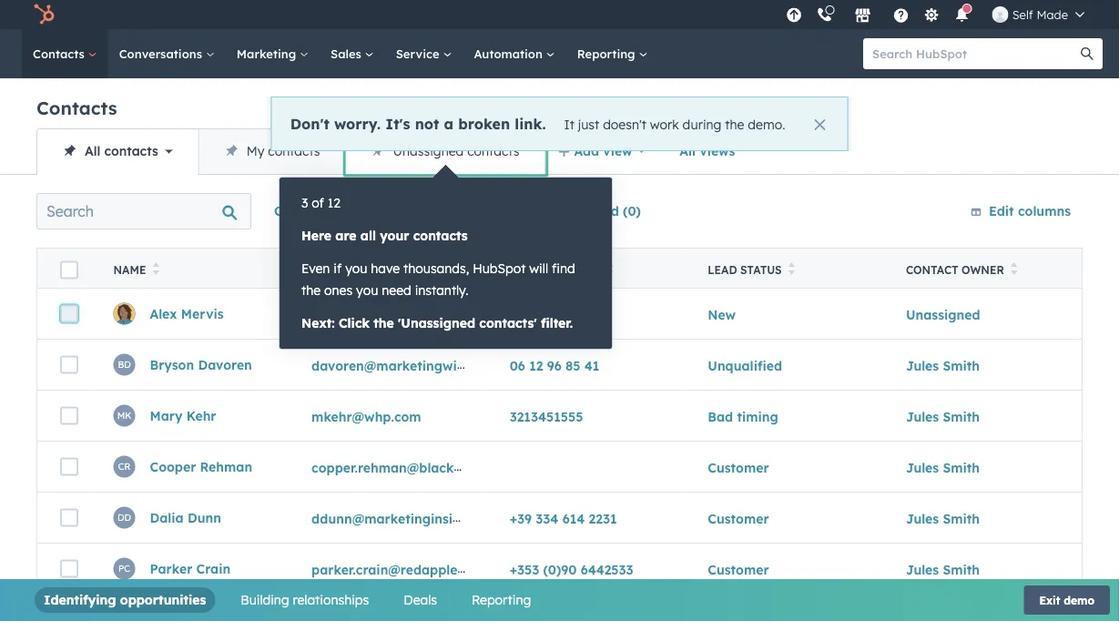 Task type: vqa. For each thing, say whether or not it's contained in the screenshot.
THE LINK. for Close image
yes



Task type: locate. For each thing, give the bounding box(es) containing it.
owner
[[328, 203, 367, 219], [962, 263, 1004, 277]]

2 horizontal spatial press to sort. image
[[1011, 262, 1017, 275]]

1 horizontal spatial press to sort. image
[[788, 262, 795, 275]]

owner for contact owner button
[[962, 263, 1004, 277]]

contact owner up here
[[274, 203, 367, 219]]

press to sort. image inside phone number button
[[607, 262, 614, 275]]

+353 (0)90 6442533 button
[[510, 561, 633, 577]]

0 horizontal spatial contact
[[274, 203, 324, 219]]

all inside 'button'
[[680, 143, 696, 159]]

1 jules smith from the top
[[906, 357, 980, 373]]

12 left 96
[[529, 357, 543, 373]]

1 vertical spatial contacts
[[36, 97, 117, 119]]

press to sort. element for name
[[153, 262, 159, 278]]

don't worry. it's not a broken link. alert
[[271, 97, 848, 151], [271, 97, 848, 151]]

contact owner
[[274, 203, 367, 219], [906, 263, 1004, 277]]

2 vertical spatial customer button
[[708, 561, 769, 577]]

contacts for all contacts
[[104, 143, 158, 159]]

3 customer button from the top
[[708, 561, 769, 577]]

filter.
[[541, 315, 573, 331]]

3 customer from the top
[[708, 561, 769, 577]]

5 jules from the top
[[906, 561, 939, 577]]

bryson
[[150, 357, 194, 373]]

customer for +353 (0)90 6442533
[[708, 561, 769, 577]]

Search HubSpot search field
[[863, 38, 1086, 69]]

2 jules smith button from the top
[[906, 408, 980, 424]]

3 press to sort. image from the left
[[1011, 262, 1017, 275]]

jules smith
[[906, 357, 980, 373], [906, 408, 980, 424], [906, 459, 980, 475], [906, 510, 980, 526], [906, 561, 980, 577]]

press to sort. element inside phone number button
[[607, 262, 614, 278]]

press to sort. image right "name"
[[153, 262, 159, 275]]

blue.com
[[431, 306, 489, 322]]

contact owner inside contact owner popup button
[[274, 203, 367, 219]]

search button
[[1072, 38, 1103, 69]]

owner inside popup button
[[328, 203, 367, 219]]

press to sort. element right number
[[607, 262, 614, 278]]

owner up are at top
[[328, 203, 367, 219]]

during
[[683, 116, 722, 132], [683, 116, 722, 132]]

4 smith from the top
[[943, 510, 980, 526]]

2 press to sort. image from the left
[[354, 262, 361, 275]]

contact inside popup button
[[274, 203, 324, 219]]

press to sort. image inside contact owner button
[[1011, 262, 1017, 275]]

press to sort. image down edit columns button
[[1011, 262, 1017, 275]]

the inside even if you have thousands, hubspot will find the ones you need instantly.
[[301, 282, 321, 298]]

rehman
[[200, 459, 252, 475]]

my contacts button
[[198, 129, 346, 174]]

contact owner inside contact owner button
[[906, 263, 1004, 277]]

davoren
[[198, 357, 252, 373]]

search image
[[1081, 47, 1094, 60]]

jules smith button
[[906, 357, 980, 373], [906, 408, 980, 424], [906, 459, 980, 475], [906, 510, 980, 526], [906, 561, 980, 577]]

smith for 96
[[943, 357, 980, 373]]

1 all from the left
[[85, 143, 100, 159]]

contact inside button
[[906, 263, 958, 277]]

marketing
[[237, 46, 300, 61]]

contacts link
[[22, 29, 108, 78]]

1 horizontal spatial 12
[[529, 357, 543, 373]]

3213451555 button
[[510, 408, 583, 424]]

3213451555
[[510, 408, 583, 424]]

columns
[[1018, 203, 1071, 219]]

0 vertical spatial contact
[[274, 203, 324, 219]]

1 horizontal spatial owner
[[962, 263, 1004, 277]]

navigation
[[36, 128, 546, 175]]

2 press to sort. image from the left
[[788, 262, 795, 275]]

contacts inside popup button
[[104, 143, 158, 159]]

0 vertical spatial reporting
[[577, 46, 639, 61]]

3 press to sort. element from the left
[[607, 262, 614, 278]]

5 smith from the top
[[943, 561, 980, 577]]

settings image
[[924, 8, 940, 24]]

0 horizontal spatial contact owner
[[274, 203, 367, 219]]

ruby anderson image
[[992, 6, 1009, 23]]

upgrade link
[[783, 5, 806, 24]]

smith for 6442533
[[943, 561, 980, 577]]

close image
[[814, 119, 825, 130], [814, 119, 825, 130]]

5 press to sort. element from the left
[[1011, 262, 1017, 278]]

my
[[246, 143, 264, 159]]

1 jules smith button from the top
[[906, 357, 980, 373]]

0 vertical spatial owner
[[328, 203, 367, 219]]

0 vertical spatial customer
[[708, 459, 769, 475]]

all
[[85, 143, 100, 159], [680, 143, 696, 159]]

all left views at the right
[[680, 143, 696, 159]]

you
[[345, 260, 367, 276], [356, 282, 378, 298]]

doesn't
[[603, 116, 646, 132], [603, 116, 646, 132]]

identifying opportunities
[[44, 592, 206, 608]]

1 vertical spatial customer button
[[708, 510, 769, 526]]

davoren@marketingwish.ie button
[[312, 356, 486, 373]]

4 jules from the top
[[906, 510, 939, 526]]

2 customer from the top
[[708, 510, 769, 526]]

1 vertical spatial owner
[[962, 263, 1004, 277]]

1 horizontal spatial contact owner
[[906, 263, 1004, 277]]

name button
[[92, 248, 290, 288]]

worry.
[[334, 114, 381, 132], [334, 114, 381, 132]]

hubspot image
[[33, 4, 55, 25]]

sales
[[331, 46, 365, 61]]

notifications image
[[954, 8, 970, 25]]

contact owner for contact owner button
[[906, 263, 1004, 277]]

press to sort. element for lead status
[[788, 262, 795, 278]]

service
[[396, 46, 443, 61]]

building
[[241, 592, 289, 608]]

+3502468384 button
[[510, 306, 593, 322]]

2 all from the left
[[680, 143, 696, 159]]

1 press to sort. image from the left
[[153, 262, 159, 275]]

contact
[[274, 203, 324, 219], [906, 263, 958, 277]]

the
[[725, 116, 744, 132], [725, 116, 744, 132], [301, 282, 321, 298], [374, 315, 394, 331]]

press to sort. image inside email button
[[354, 262, 361, 275]]

press to sort. element
[[153, 262, 159, 278], [354, 262, 361, 278], [607, 262, 614, 278], [788, 262, 795, 278], [1011, 262, 1017, 278]]

0 vertical spatial unassigned
[[393, 143, 464, 159]]

contact owner up unassigned button
[[906, 263, 1004, 277]]

sales link
[[320, 29, 385, 78]]

1 horizontal spatial contact
[[906, 263, 958, 277]]

0 horizontal spatial unassigned
[[393, 143, 464, 159]]

identifying
[[44, 592, 116, 608]]

4 jules smith button from the top
[[906, 510, 980, 526]]

contacts down contacts "link"
[[36, 97, 117, 119]]

5 jules smith button from the top
[[906, 561, 980, 577]]

contacts for my contacts
[[268, 143, 320, 159]]

upgrade image
[[786, 8, 802, 24]]

Search search field
[[36, 193, 251, 229]]

1 press to sort. image from the left
[[607, 262, 614, 275]]

press to sort. image for name
[[153, 262, 159, 275]]

customer button
[[708, 459, 769, 475], [708, 510, 769, 526], [708, 561, 769, 577]]

06
[[510, 357, 525, 373]]

2 customer button from the top
[[708, 510, 769, 526]]

press to sort. element right if in the left top of the page
[[354, 262, 361, 278]]

broken
[[458, 114, 510, 132], [458, 114, 510, 132]]

0 vertical spatial contact owner
[[274, 203, 367, 219]]

0 horizontal spatial press to sort. image
[[607, 262, 614, 275]]

12
[[328, 195, 340, 211], [529, 357, 543, 373]]

1 jules from the top
[[906, 357, 939, 373]]

'unassigned
[[398, 315, 475, 331]]

building relationships button
[[241, 587, 369, 613]]

1 vertical spatial contact owner
[[906, 263, 1004, 277]]

press to sort. element right "name"
[[153, 262, 159, 278]]

add view
[[574, 143, 632, 159]]

press to sort. image right number
[[607, 262, 614, 275]]

press to sort. element for phone number
[[607, 262, 614, 278]]

contact up unassigned button
[[906, 263, 958, 277]]

0 horizontal spatial press to sort. image
[[153, 262, 159, 275]]

cooper rehman
[[150, 459, 252, 475]]

a
[[444, 114, 454, 132], [444, 114, 454, 132]]

you up amervis@admiral-
[[356, 282, 378, 298]]

press to sort. element inside "lead status" "button"
[[788, 262, 795, 278]]

4 press to sort. element from the left
[[788, 262, 795, 278]]

(0)90
[[543, 561, 577, 577]]

0 vertical spatial contacts
[[33, 46, 88, 61]]

email
[[312, 263, 348, 277]]

12 right "of" in the top of the page
[[328, 195, 340, 211]]

press to sort. element right status
[[788, 262, 795, 278]]

find
[[552, 260, 575, 276]]

you right if in the left top of the page
[[345, 260, 367, 276]]

help button
[[886, 0, 917, 29]]

press to sort. element inside name button
[[153, 262, 159, 278]]

jules smith for 6442533
[[906, 561, 980, 577]]

mary
[[150, 408, 183, 424]]

need
[[382, 282, 411, 298]]

contact up here
[[274, 203, 324, 219]]

press to sort. image inside name button
[[153, 262, 159, 275]]

jules smith button for 6442533
[[906, 561, 980, 577]]

have
[[371, 260, 400, 276]]

status
[[740, 263, 782, 277]]

press to sort. element inside email button
[[354, 262, 361, 278]]

unassigned inside button
[[393, 143, 464, 159]]

0 horizontal spatial all
[[85, 143, 100, 159]]

1 horizontal spatial unassigned
[[906, 306, 980, 322]]

1 vertical spatial 12
[[529, 357, 543, 373]]

1 vertical spatial contact
[[906, 263, 958, 277]]

dalia dunn button
[[150, 510, 221, 526]]

2 vertical spatial customer
[[708, 561, 769, 577]]

help image
[[893, 8, 909, 25]]

all views button
[[668, 133, 747, 169]]

smith
[[943, 357, 980, 373], [943, 408, 980, 424], [943, 459, 980, 475], [943, 510, 980, 526], [943, 561, 980, 577]]

all inside popup button
[[85, 143, 100, 159]]

0 vertical spatial customer button
[[708, 459, 769, 475]]

kehr
[[186, 408, 216, 424]]

all contacts
[[85, 143, 158, 159]]

contact owner button
[[884, 248, 1082, 288]]

customer button for +353 (0)90 6442533
[[708, 561, 769, 577]]

click
[[339, 315, 370, 331]]

contacts for unassigned contacts
[[467, 143, 519, 159]]

jules
[[906, 357, 939, 373], [906, 408, 939, 424], [906, 459, 939, 475], [906, 510, 939, 526], [906, 561, 939, 577]]

cooper
[[150, 459, 196, 475]]

06 12 96 85 41
[[510, 357, 600, 373]]

1 horizontal spatial press to sort. image
[[354, 262, 361, 275]]

press to sort. image right if in the left top of the page
[[354, 262, 361, 275]]

all up "search" search box
[[85, 143, 100, 159]]

copper.rehman@blackdiamond.com
[[312, 459, 541, 475]]

1 horizontal spatial reporting
[[577, 46, 639, 61]]

views
[[700, 143, 735, 159]]

4 jules smith from the top
[[906, 510, 980, 526]]

your
[[380, 228, 409, 244]]

96
[[547, 357, 562, 373]]

press to sort. image
[[607, 262, 614, 275], [788, 262, 795, 275], [1011, 262, 1017, 275]]

dalia dunn
[[150, 510, 221, 526]]

cooper rehman button
[[150, 459, 252, 475]]

2 press to sort. element from the left
[[354, 262, 361, 278]]

demo.
[[748, 116, 785, 132], [748, 116, 785, 132]]

contacts'
[[479, 315, 537, 331]]

smith for 614
[[943, 510, 980, 526]]

0 horizontal spatial owner
[[328, 203, 367, 219]]

1 vertical spatial reporting
[[472, 592, 531, 608]]

1 horizontal spatial all
[[680, 143, 696, 159]]

1 vertical spatial customer
[[708, 510, 769, 526]]

1 vertical spatial unassigned
[[906, 306, 980, 322]]

press to sort. image right status
[[788, 262, 795, 275]]

5 jules smith from the top
[[906, 561, 980, 577]]

press to sort. element inside contact owner button
[[1011, 262, 1017, 278]]

if
[[334, 260, 342, 276]]

+353 (0)90 6442533
[[510, 561, 633, 577]]

press to sort. image inside "lead status" "button"
[[788, 262, 795, 275]]

1 press to sort. element from the left
[[153, 262, 159, 278]]

new
[[708, 306, 736, 322]]

jules for 6442533
[[906, 561, 939, 577]]

0 horizontal spatial 12
[[328, 195, 340, 211]]

owner inside button
[[962, 263, 1004, 277]]

1 smith from the top
[[943, 357, 980, 373]]

press to sort. image
[[153, 262, 159, 275], [354, 262, 361, 275]]

press to sort. element down edit columns button
[[1011, 262, 1017, 278]]

owner up unassigned button
[[962, 263, 1004, 277]]

contacts down hubspot link
[[33, 46, 88, 61]]

marketplaces button
[[844, 0, 882, 29]]



Task type: describe. For each thing, give the bounding box(es) containing it.
3 jules smith button from the top
[[906, 459, 980, 475]]

614
[[562, 510, 585, 526]]

2 jules smith from the top
[[906, 408, 980, 424]]

all views
[[680, 143, 735, 159]]

press to sort. image for phone number
[[607, 262, 614, 275]]

2 smith from the top
[[943, 408, 980, 424]]

mkehr@whp.com
[[312, 408, 421, 424]]

alex mervis
[[150, 306, 224, 322]]

unassigned contacts
[[393, 143, 519, 159]]

marketing link
[[226, 29, 320, 78]]

unassigned for unassigned
[[906, 306, 980, 322]]

1 customer button from the top
[[708, 459, 769, 475]]

3 smith from the top
[[943, 459, 980, 475]]

copper.rehman@blackdiamond.com button
[[312, 458, 541, 475]]

self made menu
[[781, 0, 1097, 29]]

opportunities
[[120, 592, 206, 608]]

jules smith button for 614
[[906, 510, 980, 526]]

all
[[360, 228, 376, 244]]

unassigned for unassigned contacts
[[393, 143, 464, 159]]

contacts inside contacts "link"
[[33, 46, 88, 61]]

334
[[536, 510, 558, 526]]

my contacts
[[246, 143, 320, 159]]

number
[[552, 263, 601, 277]]

made
[[1037, 7, 1068, 22]]

hubspot link
[[22, 4, 68, 25]]

all for all views
[[680, 143, 696, 159]]

mervis
[[181, 306, 224, 322]]

1 vertical spatial you
[[356, 282, 378, 298]]

contact owner button
[[262, 193, 392, 229]]

3 jules from the top
[[906, 459, 939, 475]]

lead status
[[708, 263, 782, 277]]

davoren@marketingwish.ie
[[312, 357, 486, 373]]

0 vertical spatial you
[[345, 260, 367, 276]]

customer button for +39 334 614 2231
[[708, 510, 769, 526]]

+3502468384
[[510, 306, 593, 322]]

press to sort. image for contact owner
[[1011, 262, 1017, 275]]

even
[[301, 260, 330, 276]]

hubspot
[[473, 260, 526, 276]]

instantly.
[[415, 282, 468, 298]]

advanced (0) button
[[525, 193, 653, 229]]

advanced (0)
[[556, 203, 641, 219]]

self
[[1012, 7, 1033, 22]]

press to sort. element for contact owner
[[1011, 262, 1017, 278]]

(0)
[[623, 203, 641, 219]]

self made
[[1012, 7, 1068, 22]]

contact owner for contact owner popup button
[[274, 203, 367, 219]]

conversations link
[[108, 29, 226, 78]]

thousands,
[[403, 260, 469, 276]]

edit columns
[[989, 203, 1071, 219]]

reporting link
[[566, 29, 659, 78]]

owner for contact owner popup button
[[328, 203, 367, 219]]

alex mervis link
[[150, 306, 224, 322]]

3
[[301, 195, 308, 211]]

deals button
[[404, 587, 437, 613]]

1 customer from the top
[[708, 459, 769, 475]]

ones
[[324, 282, 353, 298]]

jules for 614
[[906, 510, 939, 526]]

bad timing button
[[708, 408, 778, 424]]

automation link
[[463, 29, 566, 78]]

calling icon image
[[817, 7, 833, 23]]

ddunn@marketinginsider.de
[[312, 510, 491, 526]]

+39
[[510, 510, 532, 526]]

exit demo button
[[1024, 586, 1110, 615]]

mkehr@whp.com button
[[312, 408, 421, 424]]

settings link
[[920, 5, 943, 24]]

name
[[113, 263, 146, 277]]

press to sort. image for lead status
[[788, 262, 795, 275]]

all for all contacts
[[85, 143, 100, 159]]

bad
[[708, 408, 733, 424]]

unqualified button
[[708, 357, 782, 373]]

dalia
[[150, 510, 184, 526]]

alex
[[150, 306, 177, 322]]

view
[[603, 143, 632, 159]]

relationships
[[293, 592, 369, 608]]

automation
[[474, 46, 546, 61]]

bad timing
[[708, 408, 778, 424]]

reporting button
[[472, 587, 531, 613]]

jules smith for 614
[[906, 510, 980, 526]]

press to sort. element for email
[[354, 262, 361, 278]]

mary kehr button
[[150, 408, 216, 424]]

deals
[[404, 592, 437, 608]]

85
[[565, 357, 580, 373]]

are
[[335, 228, 356, 244]]

parker.crain@redapple.com button
[[312, 560, 488, 577]]

next:
[[301, 315, 335, 331]]

phone
[[510, 263, 549, 277]]

navigation containing all contacts
[[36, 128, 546, 175]]

conversations
[[119, 46, 206, 61]]

calling icon button
[[809, 3, 840, 27]]

timing
[[737, 408, 778, 424]]

reporting inside reporting link
[[577, 46, 639, 61]]

notifications button
[[947, 0, 978, 29]]

0 horizontal spatial reporting
[[472, 592, 531, 608]]

amervis@admiral-blue.com
[[312, 306, 489, 322]]

demo
[[1064, 593, 1095, 607]]

service link
[[385, 29, 463, 78]]

new button
[[708, 306, 736, 322]]

marketplaces image
[[855, 8, 871, 25]]

0 vertical spatial 12
[[328, 195, 340, 211]]

6442533
[[581, 561, 633, 577]]

parker
[[150, 561, 192, 577]]

2 jules from the top
[[906, 408, 939, 424]]

+353
[[510, 561, 539, 577]]

contact for contact owner popup button
[[274, 203, 324, 219]]

2231
[[589, 510, 617, 526]]

contact for contact owner button
[[906, 263, 958, 277]]

3 jules smith from the top
[[906, 459, 980, 475]]

press to sort. image for email
[[354, 262, 361, 275]]

unassigned contacts button
[[346, 129, 545, 174]]

jules smith button for 96
[[906, 357, 980, 373]]

jules for 96
[[906, 357, 939, 373]]

email button
[[290, 248, 488, 288]]

here
[[301, 228, 331, 244]]

identifying opportunities button
[[44, 587, 206, 613]]

jules smith for 96
[[906, 357, 980, 373]]

exit
[[1039, 593, 1060, 607]]

customer for +39 334 614 2231
[[708, 510, 769, 526]]

crain
[[196, 561, 231, 577]]



